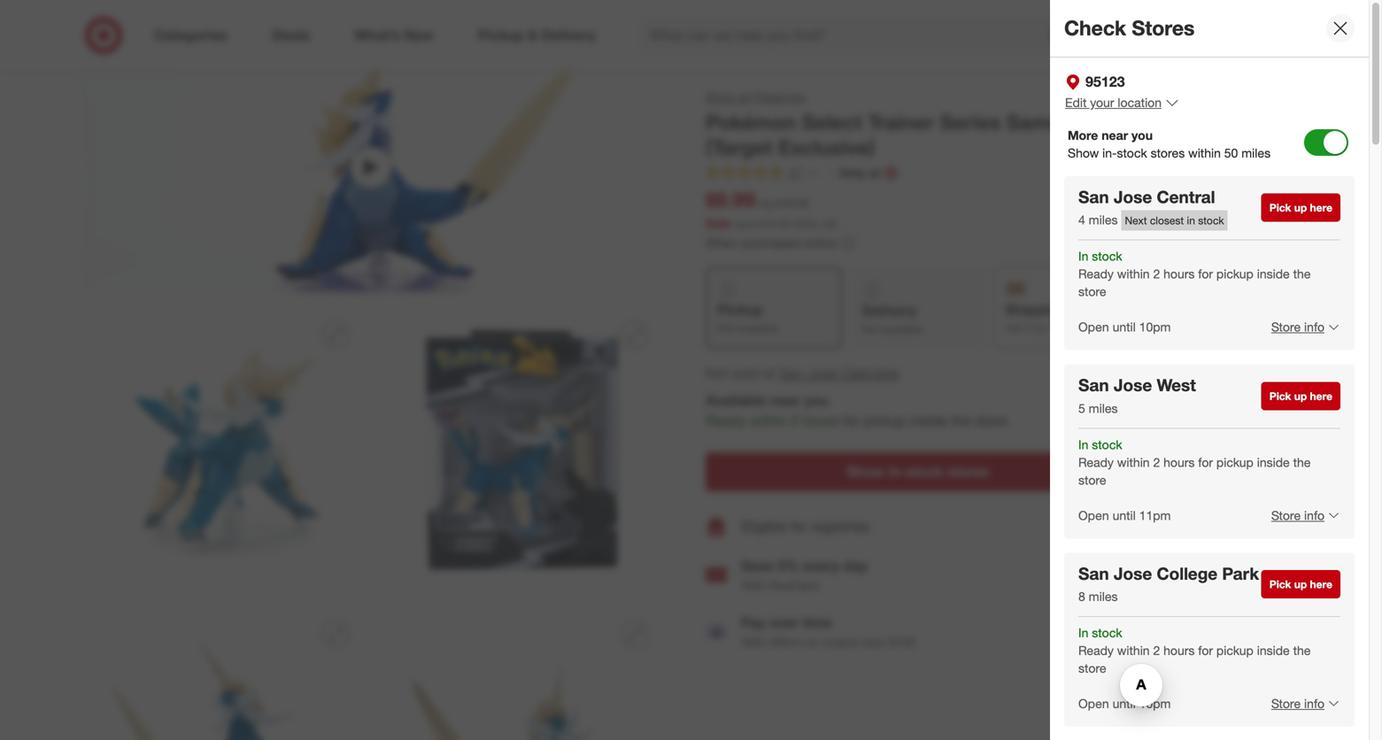 Task type: vqa. For each thing, say whether or not it's contained in the screenshot.
8
yes



Task type: locate. For each thing, give the bounding box(es) containing it.
san inside san jose west 5 miles
[[1079, 375, 1109, 395]]

shipping get it by thu, dec 21
[[1006, 301, 1106, 335]]

not for delivery
[[862, 323, 879, 336]]

edit your location
[[1065, 95, 1162, 110]]

you down the location
[[1132, 127, 1153, 143]]

available
[[737, 322, 779, 335], [882, 323, 924, 336]]

2 vertical spatial up
[[1295, 578, 1307, 591]]

reg
[[758, 197, 774, 210]]

within up the open until 11pm
[[1118, 455, 1150, 470]]

)
[[835, 217, 837, 231]]

0 vertical spatial until
[[1113, 319, 1136, 335]]

within for san jose central
[[1118, 266, 1150, 282]]

in stock ready within 2 hours for pickup inside the store down san jose college park 8 miles
[[1079, 625, 1311, 676]]

with down the save
[[741, 578, 766, 593]]

action
[[1103, 110, 1165, 135]]

0 vertical spatial open
[[1079, 319, 1109, 335]]

in stock ready within 2 hours for pickup inside the store for west
[[1079, 437, 1311, 488]]

you
[[1132, 127, 1153, 143], [805, 392, 829, 409]]

1 vertical spatial with
[[741, 635, 766, 650]]

ready down 8
[[1079, 643, 1114, 659]]

0 vertical spatial near
[[1102, 127, 1129, 143]]

you inside more near you show in-stock stores within 50 miles
[[1132, 127, 1153, 143]]

1 horizontal spatial stores
[[1151, 145, 1185, 161]]

1 horizontal spatial over
[[862, 635, 886, 650]]

2 until from the top
[[1113, 508, 1136, 523]]

san up 8
[[1079, 564, 1109, 584]]

1 vertical spatial up
[[1295, 390, 1307, 403]]

san inside san jose college park 8 miles
[[1079, 564, 1109, 584]]

in- inside more near you show in-stock stores within 50 miles
[[1103, 145, 1117, 161]]

1 pick from the top
[[1270, 201, 1292, 215]]

0 horizontal spatial over
[[770, 614, 799, 631]]

2 up from the top
[[1295, 390, 1307, 403]]

with
[[741, 578, 766, 593], [741, 635, 766, 650]]

series
[[940, 110, 1001, 135]]

in
[[1079, 248, 1089, 264], [1079, 437, 1089, 452], [1079, 625, 1089, 641]]

2 up 11pm
[[1154, 455, 1160, 470]]

ready up 21
[[1079, 266, 1114, 282]]

near inside available near you ready within 2 hours for pickup inside the store
[[770, 392, 801, 409]]

the inside available near you ready within 2 hours for pickup inside the store
[[951, 412, 972, 430]]

3 store info from the top
[[1272, 696, 1325, 712]]

store info for san jose central
[[1272, 319, 1325, 335]]

2 vertical spatial pick up here
[[1270, 578, 1333, 591]]

2 vertical spatial in
[[1079, 625, 1089, 641]]

2 pick from the top
[[1270, 390, 1292, 403]]

8
[[1079, 589, 1086, 604]]

0 vertical spatial pick
[[1270, 201, 1292, 215]]

2 vertical spatial here
[[1310, 578, 1333, 591]]

1 with from the top
[[741, 578, 766, 593]]

jose for san jose central
[[1114, 187, 1152, 207]]

your
[[1091, 95, 1115, 110]]

1 horizontal spatial show
[[1068, 145, 1099, 161]]

2 vertical spatial in stock ready within 2 hours for pickup inside the store
[[1079, 625, 1311, 676]]

1 in stock ready within 2 hours for pickup inside the store from the top
[[1079, 248, 1311, 299]]

0 horizontal spatial near
[[770, 392, 801, 409]]

0 vertical spatial store info
[[1272, 319, 1325, 335]]

1 pick up here button from the top
[[1262, 194, 1341, 222]]

1 vertical spatial 10pm
[[1140, 696, 1171, 712]]

in- down available near you ready within 2 hours for pickup inside the store
[[889, 463, 906, 480]]

with inside save 5% every day with redcard
[[741, 578, 766, 593]]

stock inside button
[[906, 463, 944, 480]]

3 pick up here from the top
[[1270, 578, 1333, 591]]

pick
[[1270, 201, 1292, 215], [1270, 390, 1292, 403], [1270, 578, 1292, 591]]

with down pay
[[741, 635, 766, 650]]

until for college
[[1113, 696, 1136, 712]]

show up registries
[[847, 463, 885, 480]]

in stock ready within 2 hours for pickup inside the store down in
[[1079, 248, 1311, 299]]

hours down in
[[1164, 266, 1195, 282]]

not inside pickup not available
[[717, 322, 735, 335]]

available down delivery
[[882, 323, 924, 336]]

50 down the $19.99
[[797, 217, 809, 231]]

open for san jose college park
[[1079, 696, 1109, 712]]

2 down san jose college park 8 miles
[[1154, 643, 1160, 659]]

west
[[1157, 375, 1196, 395]]

0 vertical spatial you
[[1132, 127, 1153, 143]]

miles inside san jose college park 8 miles
[[1089, 589, 1118, 604]]

all
[[739, 89, 751, 105]]

item
[[1262, 520, 1282, 534]]

2 down the closest
[[1154, 266, 1160, 282]]

2 vertical spatial open
[[1079, 696, 1109, 712]]

orders
[[823, 635, 859, 650]]

store info
[[1272, 319, 1325, 335], [1272, 508, 1325, 523], [1272, 696, 1325, 712]]

1 vertical spatial store info
[[1272, 508, 1325, 523]]

available inside delivery not available
[[882, 323, 924, 336]]

jose inside san jose west 5 miles
[[1114, 375, 1152, 395]]

pick up here button for san jose college park
[[1262, 570, 1341, 599]]

2 vertical spatial pick up here button
[[1262, 570, 1341, 599]]

1 store from the top
[[1272, 319, 1301, 335]]

2 vertical spatial store
[[1272, 696, 1301, 712]]

for for san jose west
[[1199, 455, 1213, 470]]

not down "pickup"
[[717, 322, 735, 335]]

hours inside available near you ready within 2 hours for pickup inside the store
[[803, 412, 839, 430]]

1 horizontal spatial in-
[[1103, 145, 1117, 161]]

show down more
[[1068, 145, 1099, 161]]

$100
[[889, 635, 916, 650]]

2 in stock ready within 2 hours for pickup inside the store from the top
[[1079, 437, 1311, 488]]

for for san jose central
[[1199, 266, 1213, 282]]

show
[[1068, 145, 1099, 161], [847, 463, 885, 480]]

1 store info button from the top
[[1260, 308, 1341, 347]]

sold
[[733, 365, 759, 382]]

pok&#233;mon select trainer series samurott action figure (target exclusive), 4 of 13 image
[[378, 307, 663, 592]]

1 vertical spatial you
[[805, 392, 829, 409]]

stock inside san jose central 4 miles next closest in stock
[[1199, 214, 1225, 227]]

1 horizontal spatial available
[[882, 323, 924, 336]]

2 pick up here from the top
[[1270, 390, 1333, 403]]

within down figure
[[1189, 145, 1221, 161]]

0 horizontal spatial show
[[847, 463, 885, 480]]

0 vertical spatial pick up here button
[[1262, 194, 1341, 222]]

delivery
[[862, 302, 917, 319]]

3 store from the top
[[1272, 696, 1301, 712]]

inside for san jose college park
[[1257, 643, 1290, 659]]

available
[[706, 392, 766, 409]]

pickup
[[717, 301, 763, 319]]

open until 10pm for college
[[1079, 696, 1171, 712]]

2 vertical spatial store info button
[[1260, 685, 1341, 724]]

0 vertical spatial in
[[1079, 248, 1089, 264]]

1 info from the top
[[1305, 319, 1325, 335]]

1 vertical spatial over
[[862, 635, 886, 650]]

0 vertical spatial open until 10pm
[[1079, 319, 1171, 335]]

0 vertical spatial store info button
[[1260, 308, 1341, 347]]

in-
[[1103, 145, 1117, 161], [889, 463, 906, 480]]

1 in from the top
[[1079, 248, 1089, 264]]

jose left college
[[1114, 564, 1152, 584]]

0 horizontal spatial in-
[[889, 463, 906, 480]]

off
[[822, 217, 835, 231]]

near down not sold at san jose oakridge
[[770, 392, 801, 409]]

ready down available
[[706, 412, 746, 430]]

1 horizontal spatial at
[[869, 165, 881, 181]]

check
[[1065, 16, 1127, 40]]

inside
[[1257, 266, 1290, 282], [910, 412, 948, 430], [1257, 455, 1290, 470], [1257, 643, 1290, 659]]

it
[[1026, 322, 1031, 335]]

location
[[1118, 95, 1162, 110]]

0 vertical spatial info
[[1305, 319, 1325, 335]]

1 horizontal spatial near
[[1102, 127, 1129, 143]]

miles inside more near you show in-stock stores within 50 miles
[[1242, 145, 1271, 161]]

3 up from the top
[[1295, 578, 1307, 591]]

registries
[[812, 518, 870, 535]]

san inside san jose central 4 miles next closest in stock
[[1079, 187, 1109, 207]]

search
[[1068, 28, 1111, 46]]

at right sold
[[763, 365, 775, 382]]

ready
[[1079, 266, 1114, 282], [706, 412, 746, 430], [1079, 455, 1114, 470], [1079, 643, 1114, 659]]

you down not sold at san jose oakridge
[[805, 392, 829, 409]]

1 open until 10pm from the top
[[1079, 319, 1171, 335]]

stores
[[1151, 145, 1185, 161], [948, 463, 990, 480]]

miles
[[1242, 145, 1271, 161], [1089, 212, 1118, 228], [1089, 401, 1118, 416], [1089, 589, 1118, 604]]

5
[[1079, 401, 1086, 416]]

1 horizontal spatial 50
[[1225, 145, 1238, 161]]

store info for san jose college park
[[1272, 696, 1325, 712]]

dec
[[1072, 322, 1091, 335]]

1 vertical spatial store info button
[[1260, 496, 1341, 535]]

in- inside button
[[889, 463, 906, 480]]

0 vertical spatial at
[[869, 165, 881, 181]]

2 open until 10pm from the top
[[1079, 696, 1171, 712]]

2 vertical spatial store info
[[1272, 696, 1325, 712]]

0 vertical spatial store
[[1272, 319, 1301, 335]]

1 vertical spatial pick up here button
[[1262, 382, 1341, 410]]

pick up here button for san jose central
[[1262, 194, 1341, 222]]

1 vertical spatial in
[[1079, 437, 1089, 452]]

1 vertical spatial open
[[1079, 508, 1109, 523]]

0 vertical spatial here
[[1310, 201, 1333, 215]]

3 until from the top
[[1113, 696, 1136, 712]]

1 until from the top
[[1113, 319, 1136, 335]]

within down next
[[1118, 266, 1150, 282]]

here
[[1310, 201, 1333, 215], [1310, 390, 1333, 403], [1310, 578, 1333, 591]]

1 vertical spatial in-
[[889, 463, 906, 480]]

0 vertical spatial with
[[741, 578, 766, 593]]

available inside pickup not available
[[737, 322, 779, 335]]

pok&#233;mon select trainer series samurott action figure (target exclusive), 5 of 13 image
[[79, 606, 364, 740]]

2 open from the top
[[1079, 508, 1109, 523]]

within for san jose west
[[1118, 455, 1150, 470]]

2 vertical spatial info
[[1305, 696, 1325, 712]]

san up "4"
[[1079, 187, 1109, 207]]

store for san jose west
[[1272, 508, 1301, 523]]

add
[[1239, 520, 1259, 534]]

2 in from the top
[[1079, 437, 1089, 452]]

2 store info from the top
[[1272, 508, 1325, 523]]

save
[[741, 557, 774, 575]]

exclusive)
[[778, 135, 875, 160]]

1 horizontal spatial you
[[1132, 127, 1153, 143]]

0 horizontal spatial stores
[[948, 463, 990, 480]]

0 horizontal spatial you
[[805, 392, 829, 409]]

over left $100
[[862, 635, 886, 650]]

in down "4"
[[1079, 248, 1089, 264]]

open until 10pm
[[1079, 319, 1171, 335], [1079, 696, 1171, 712]]

in for san jose central
[[1079, 248, 1089, 264]]

3 pick from the top
[[1270, 578, 1292, 591]]

store
[[1079, 284, 1107, 299], [976, 412, 1008, 430], [1079, 472, 1107, 488], [1079, 661, 1107, 676]]

jose inside san jose central 4 miles next closest in stock
[[1114, 187, 1152, 207]]

1 vertical spatial show
[[847, 463, 885, 480]]

1 open from the top
[[1079, 319, 1109, 335]]

2 10pm from the top
[[1140, 696, 1171, 712]]

1 vertical spatial info
[[1305, 508, 1325, 523]]

1 up from the top
[[1295, 201, 1307, 215]]

ready down 5
[[1079, 455, 1114, 470]]

2 for park
[[1154, 643, 1160, 659]]

2 pick up here button from the top
[[1262, 382, 1341, 410]]

show inside more near you show in-stock stores within 50 miles
[[1068, 145, 1099, 161]]

1 here from the top
[[1310, 201, 1333, 215]]

1 vertical spatial pick
[[1270, 390, 1292, 403]]

in down 5
[[1079, 437, 1089, 452]]

1 vertical spatial 50
[[797, 217, 809, 231]]

0 vertical spatial show
[[1068, 145, 1099, 161]]

pick up here for san jose central
[[1270, 201, 1333, 215]]

0 vertical spatial 10pm
[[1140, 319, 1171, 335]]

san up 5
[[1079, 375, 1109, 395]]

10pm for college
[[1140, 696, 1171, 712]]

in down 8
[[1079, 625, 1089, 641]]

store info for san jose west
[[1272, 508, 1325, 523]]

pickup for san jose college park
[[1217, 643, 1254, 659]]

hours
[[1164, 266, 1195, 282], [803, 412, 839, 430], [1164, 455, 1195, 470], [1164, 643, 1195, 659]]

3 store info button from the top
[[1260, 685, 1341, 724]]

1 vertical spatial at
[[763, 365, 775, 382]]

jose left west on the right bottom of the page
[[1114, 375, 1152, 395]]

near right more
[[1102, 127, 1129, 143]]

not for pickup
[[717, 322, 735, 335]]

1 10pm from the top
[[1140, 319, 1171, 335]]

select
[[802, 110, 863, 135]]

2 here from the top
[[1310, 390, 1333, 403]]

you inside available near you ready within 2 hours for pickup inside the store
[[805, 392, 829, 409]]

not down delivery
[[862, 323, 879, 336]]

store for san jose central
[[1079, 284, 1107, 299]]

redcard
[[769, 578, 819, 593]]

50 inside $9.99 reg $19.99 sale save $ 10.00 ( 50 % off )
[[797, 217, 809, 231]]

0 horizontal spatial available
[[737, 322, 779, 335]]

0 vertical spatial up
[[1295, 201, 1307, 215]]

1 vertical spatial here
[[1310, 390, 1333, 403]]

2 with from the top
[[741, 635, 766, 650]]

pok&#233;mon select trainer series samurott action figure (target exclusive), 6 of 13 image
[[378, 606, 663, 740]]

available down "pickup"
[[737, 322, 779, 335]]

in stock ready within 2 hours for pickup inside the store
[[1079, 248, 1311, 299], [1079, 437, 1311, 488], [1079, 625, 1311, 676]]

available for pickup
[[737, 322, 779, 335]]

27 link
[[706, 164, 821, 185]]

near inside more near you show in-stock stores within 50 miles
[[1102, 127, 1129, 143]]

50 inside more near you show in-stock stores within 50 miles
[[1225, 145, 1238, 161]]

1 vertical spatial in stock ready within 2 hours for pickup inside the store
[[1079, 437, 1311, 488]]

within down san jose college park 8 miles
[[1118, 643, 1150, 659]]

0 vertical spatial pick up here
[[1270, 201, 1333, 215]]

jose
[[1114, 187, 1152, 207], [808, 365, 838, 382], [1114, 375, 1152, 395], [1114, 564, 1152, 584]]

2 for 5
[[1154, 455, 1160, 470]]

san right sold
[[779, 365, 804, 382]]

hours down san jose oakridge button
[[803, 412, 839, 430]]

next
[[1125, 214, 1147, 227]]

store for san jose college park
[[1272, 696, 1301, 712]]

10pm for central
[[1140, 319, 1171, 335]]

3 in from the top
[[1079, 625, 1089, 641]]

show inside button
[[847, 463, 885, 480]]

1 store info from the top
[[1272, 319, 1325, 335]]

jose inside san jose college park 8 miles
[[1114, 564, 1152, 584]]

pickup inside available near you ready within 2 hours for pickup inside the store
[[864, 412, 906, 430]]

store for san jose college park
[[1079, 661, 1107, 676]]

0 vertical spatial 50
[[1225, 145, 1238, 161]]

0 horizontal spatial 50
[[797, 217, 809, 231]]

0 vertical spatial in stock ready within 2 hours for pickup inside the store
[[1079, 248, 1311, 299]]

at right only
[[869, 165, 881, 181]]

until for central
[[1113, 319, 1136, 335]]

pick up here
[[1270, 201, 1333, 215], [1270, 390, 1333, 403], [1270, 578, 1333, 591]]

2 down not sold at san jose oakridge
[[791, 412, 799, 430]]

hours down san jose college park 8 miles
[[1164, 643, 1195, 659]]

1 vertical spatial pick up here
[[1270, 390, 1333, 403]]

3 open from the top
[[1079, 696, 1109, 712]]

1 vertical spatial near
[[770, 392, 801, 409]]

trainer
[[868, 110, 935, 135]]

2 store info button from the top
[[1260, 496, 1341, 535]]

1 pick up here from the top
[[1270, 201, 1333, 215]]

the
[[1294, 266, 1311, 282], [951, 412, 972, 430], [1294, 455, 1311, 470], [1294, 643, 1311, 659]]

in stock ready within 2 hours for pickup inside the store up 11pm
[[1079, 437, 1311, 488]]

san for san jose college park
[[1079, 564, 1109, 584]]

over up affirm
[[770, 614, 799, 631]]

in- down action
[[1103, 145, 1117, 161]]

figure
[[1171, 110, 1232, 135]]

1 vertical spatial store
[[1272, 508, 1301, 523]]

1 vertical spatial stores
[[948, 463, 990, 480]]

2 store from the top
[[1272, 508, 1301, 523]]

pick for san jose west
[[1270, 390, 1292, 403]]

3 in stock ready within 2 hours for pickup inside the store from the top
[[1079, 625, 1311, 676]]

pick up here button for san jose west
[[1262, 382, 1341, 410]]

affirm
[[769, 635, 802, 650]]

open
[[1079, 319, 1109, 335], [1079, 508, 1109, 523], [1079, 696, 1109, 712]]

available for delivery
[[882, 323, 924, 336]]

for
[[1199, 266, 1213, 282], [843, 412, 860, 430], [1199, 455, 1213, 470], [791, 518, 808, 535], [1199, 643, 1213, 659]]

over
[[770, 614, 799, 631], [862, 635, 886, 650]]

pick up here button
[[1262, 194, 1341, 222], [1262, 382, 1341, 410], [1262, 570, 1341, 599]]

0 vertical spatial in-
[[1103, 145, 1117, 161]]

info for san jose west
[[1305, 508, 1325, 523]]

the for san jose central
[[1294, 266, 1311, 282]]

3 pick up here button from the top
[[1262, 570, 1341, 599]]

within down available
[[750, 412, 787, 430]]

samurott
[[1007, 110, 1097, 135]]

3 info from the top
[[1305, 696, 1325, 712]]

thu,
[[1049, 322, 1069, 335]]

2 info from the top
[[1305, 508, 1325, 523]]

2 vertical spatial until
[[1113, 696, 1136, 712]]

0 vertical spatial stores
[[1151, 145, 1185, 161]]

store info button
[[1260, 308, 1341, 347], [1260, 496, 1341, 535], [1260, 685, 1341, 724]]

at
[[869, 165, 881, 181], [763, 365, 775, 382]]

open for san jose central
[[1079, 319, 1109, 335]]

up
[[1295, 201, 1307, 215], [1295, 390, 1307, 403], [1295, 578, 1307, 591]]

50 down figure
[[1225, 145, 1238, 161]]

san jose college park 8 miles
[[1079, 564, 1260, 604]]

hours up 11pm
[[1164, 455, 1195, 470]]

shop
[[706, 89, 735, 105]]

for inside available near you ready within 2 hours for pickup inside the store
[[843, 412, 860, 430]]

jose up next
[[1114, 187, 1152, 207]]

1 vertical spatial open until 10pm
[[1079, 696, 1171, 712]]

3 here from the top
[[1310, 578, 1333, 591]]

in for san jose west
[[1079, 437, 1089, 452]]

in stock ready within 2 hours for pickup inside the store for college
[[1079, 625, 1311, 676]]

not inside delivery not available
[[862, 323, 879, 336]]

2 vertical spatial pick
[[1270, 578, 1292, 591]]

open until 10pm for central
[[1079, 319, 1171, 335]]

only at
[[839, 165, 881, 181]]

1 vertical spatial until
[[1113, 508, 1136, 523]]

%
[[809, 217, 819, 231]]

the for san jose west
[[1294, 455, 1311, 470]]



Task type: describe. For each thing, give the bounding box(es) containing it.
(target
[[706, 135, 773, 160]]

$
[[759, 217, 765, 231]]

oakridge
[[842, 365, 900, 382]]

sale
[[706, 216, 731, 231]]

edit
[[1065, 95, 1087, 110]]

ready for san jose college park
[[1079, 643, 1114, 659]]

store info button for san jose west
[[1260, 496, 1341, 535]]

5%
[[778, 557, 799, 575]]

save 5% every day with redcard
[[741, 557, 868, 593]]

jose for san jose college park
[[1114, 564, 1152, 584]]

when
[[706, 235, 738, 251]]

What can we help you find? suggestions appear below search field
[[639, 16, 1081, 55]]

central
[[1157, 187, 1216, 207]]

pickup for san jose west
[[1217, 455, 1254, 470]]

$19.99
[[777, 197, 809, 210]]

95123
[[1086, 73, 1125, 90]]

pick for san jose college park
[[1270, 578, 1292, 591]]

available near you ready within 2 hours for pickup inside the store
[[706, 392, 1008, 430]]

inside for san jose central
[[1257, 266, 1290, 282]]

pay
[[741, 614, 766, 631]]

on
[[805, 635, 819, 650]]

online
[[804, 235, 837, 251]]

san for san jose west
[[1079, 375, 1109, 395]]

add item
[[1239, 520, 1282, 534]]

shop all pokemon pokémon select trainer series samurott action figure (target exclusive)
[[706, 89, 1232, 160]]

more near you show in-stock stores within 50 miles
[[1068, 127, 1271, 161]]

stores inside button
[[948, 463, 990, 480]]

inside for san jose west
[[1257, 455, 1290, 470]]

stores inside more near you show in-stock stores within 50 miles
[[1151, 145, 1185, 161]]

stock inside more near you show in-stock stores within 50 miles
[[1117, 145, 1148, 161]]

27
[[789, 165, 803, 181]]

until for west
[[1113, 508, 1136, 523]]

miles inside san jose central 4 miles next closest in stock
[[1089, 212, 1118, 228]]

here for san jose central
[[1310, 201, 1333, 215]]

delivery not available
[[862, 302, 924, 336]]

inside inside available near you ready within 2 hours for pickup inside the store
[[910, 412, 948, 430]]

add item button
[[1215, 513, 1290, 541]]

jose left oakridge
[[808, 365, 838, 382]]

miles inside san jose west 5 miles
[[1089, 401, 1118, 416]]

up for san jose west
[[1295, 390, 1307, 403]]

in for san jose college park
[[1079, 625, 1089, 641]]

shipping
[[1006, 301, 1065, 319]]

san jose central 4 miles next closest in stock
[[1079, 187, 1225, 228]]

the for san jose college park
[[1294, 643, 1311, 659]]

pok&#233;mon select trainer series samurott action figure (target exclusive), 3 of 13 image
[[79, 307, 364, 592]]

50 for more
[[1225, 145, 1238, 161]]

in
[[1187, 214, 1196, 227]]

here for san jose west
[[1310, 390, 1333, 403]]

pokemon
[[754, 89, 807, 105]]

pay over time with affirm on orders over $100
[[741, 614, 916, 650]]

college
[[1157, 564, 1218, 584]]

not left sold
[[706, 365, 729, 382]]

in stock ready within 2 hours for pickup inside the store for central
[[1079, 248, 1311, 299]]

ready for san jose central
[[1079, 266, 1114, 282]]

info for san jose college park
[[1305, 696, 1325, 712]]

ready for san jose west
[[1079, 455, 1114, 470]]

more
[[1068, 127, 1099, 143]]

pok&#233;mon select trainer series samurott action figure (target exclusive), 1 of 13 image
[[79, 0, 663, 28]]

store inside available near you ready within 2 hours for pickup inside the store
[[976, 412, 1008, 430]]

only
[[839, 165, 866, 181]]

stores
[[1132, 16, 1195, 40]]

when purchased online
[[706, 235, 837, 251]]

with inside the pay over time with affirm on orders over $100
[[741, 635, 766, 650]]

not sold at san jose oakridge
[[706, 365, 900, 382]]

pick for san jose central
[[1270, 201, 1292, 215]]

up for san jose college park
[[1295, 578, 1307, 591]]

pick up here for san jose west
[[1270, 390, 1333, 403]]

pick up here for san jose college park
[[1270, 578, 1333, 591]]

jose for san jose west
[[1114, 375, 1152, 395]]

near for within
[[770, 392, 801, 409]]

get
[[1006, 322, 1023, 335]]

(
[[794, 217, 797, 231]]

here for san jose college park
[[1310, 578, 1333, 591]]

11pm
[[1140, 508, 1171, 523]]

store info button for san jose college park
[[1260, 685, 1341, 724]]

10.00
[[765, 217, 791, 231]]

0 vertical spatial over
[[770, 614, 799, 631]]

$9.99
[[706, 187, 755, 212]]

for for san jose college park
[[1199, 643, 1213, 659]]

by
[[1034, 322, 1046, 335]]

50 for $9.99
[[797, 217, 809, 231]]

eligible for registries
[[741, 518, 870, 535]]

pickup not available
[[717, 301, 779, 335]]

4
[[1079, 212, 1086, 228]]

san jose west 5 miles
[[1079, 375, 1196, 416]]

you for more near you
[[1132, 127, 1153, 143]]

open until 11pm
[[1079, 508, 1171, 523]]

within inside available near you ready within 2 hours for pickup inside the store
[[750, 412, 787, 430]]

edit your location button
[[1065, 93, 1181, 112]]

save
[[735, 217, 757, 231]]

2 for 4
[[1154, 266, 1160, 282]]

pickup for san jose central
[[1217, 266, 1254, 282]]

store for san jose west
[[1079, 472, 1107, 488]]

show in-stock stores button
[[706, 452, 1131, 491]]

21
[[1094, 322, 1106, 335]]

$9.99 reg $19.99 sale save $ 10.00 ( 50 % off )
[[706, 187, 837, 231]]

closest
[[1150, 214, 1184, 227]]

search button
[[1068, 16, 1111, 58]]

ready inside available near you ready within 2 hours for pickup inside the store
[[706, 412, 746, 430]]

check stores
[[1065, 16, 1195, 40]]

eligible
[[741, 518, 787, 535]]

within for san jose college park
[[1118, 643, 1150, 659]]

hours for 5
[[1164, 455, 1195, 470]]

near for in-
[[1102, 127, 1129, 143]]

hours for 4
[[1164, 266, 1195, 282]]

time
[[803, 614, 832, 631]]

every
[[803, 557, 840, 575]]

up for san jose central
[[1295, 201, 1307, 215]]

purchased
[[742, 235, 801, 251]]

san jose oakridge button
[[779, 363, 900, 384]]

pokémon
[[706, 110, 796, 135]]

you for available near you
[[805, 392, 829, 409]]

hours for park
[[1164, 643, 1195, 659]]

store for san jose central
[[1272, 319, 1301, 335]]

open for san jose west
[[1079, 508, 1109, 523]]

pok&#233;mon select trainer series samurott action figure (target exclusive), 2 of 13, play video image
[[79, 42, 663, 293]]

park
[[1223, 564, 1260, 584]]

day
[[844, 557, 868, 575]]

check stores dialog
[[1050, 0, 1383, 740]]

info for san jose central
[[1305, 319, 1325, 335]]

san for san jose central
[[1079, 187, 1109, 207]]

2 inside available near you ready within 2 hours for pickup inside the store
[[791, 412, 799, 430]]

within inside more near you show in-stock stores within 50 miles
[[1189, 145, 1221, 161]]

0 horizontal spatial at
[[763, 365, 775, 382]]

show in-stock stores
[[847, 463, 990, 480]]

store info button for san jose central
[[1260, 308, 1341, 347]]



